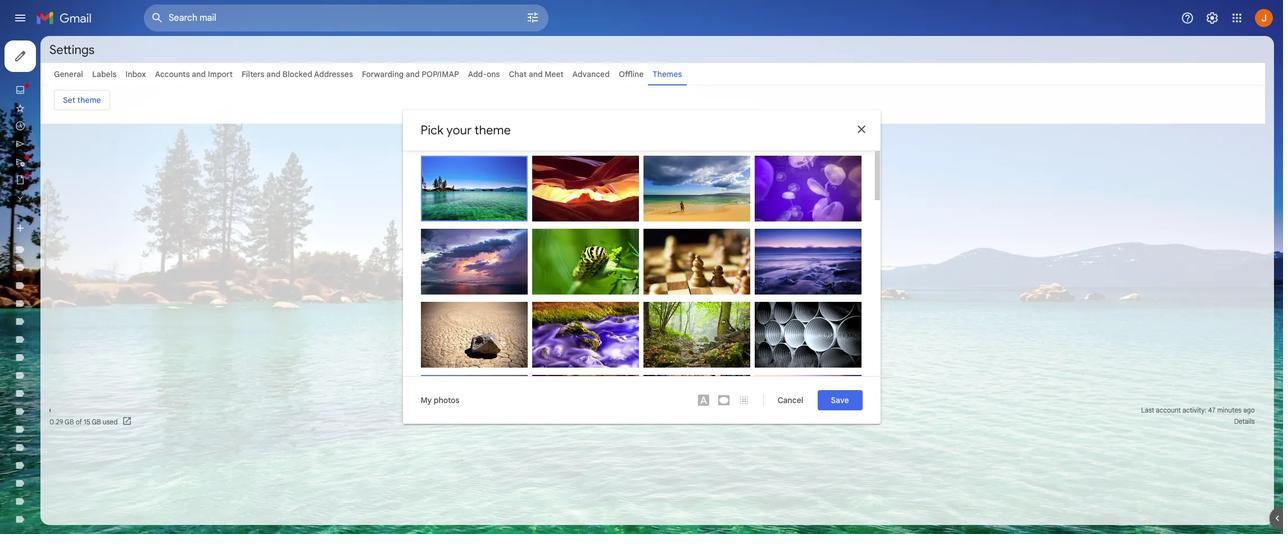 Task type: locate. For each thing, give the bounding box(es) containing it.
1 and from the left
[[192, 69, 206, 79]]

gb left of on the bottom of the page
[[65, 417, 74, 426]]

my photos button
[[412, 390, 469, 410]]

by: greg bullock
[[762, 366, 814, 375]]

grzegorz for the left by: grzegorz głowaty option
[[439, 293, 469, 302]]

blocked
[[283, 69, 312, 79]]

import
[[208, 69, 233, 79]]

głowaty
[[470, 293, 498, 302], [693, 366, 720, 375]]

bullock
[[791, 366, 814, 375]]

0 vertical spatial głowaty
[[470, 293, 498, 302]]

tahoe
[[446, 219, 465, 228]]

0 horizontal spatial grzegorz
[[439, 293, 469, 302]]

1 gb from the left
[[65, 417, 74, 426]]

pop/imap
[[422, 69, 459, 79]]

offline
[[619, 69, 644, 79]]

cancel button
[[768, 390, 813, 410]]

grzegorz
[[439, 293, 469, 302], [662, 366, 691, 375]]

animals option
[[755, 156, 862, 230]]

and for chat
[[529, 69, 543, 79]]

guy
[[576, 220, 589, 229], [687, 220, 700, 229], [576, 293, 589, 302], [687, 293, 700, 302], [465, 366, 478, 375], [576, 366, 589, 375]]

grzegorz for the right by: grzegorz głowaty option
[[662, 366, 691, 375]]

by: grzegorz głowaty
[[428, 293, 498, 302], [650, 366, 720, 375]]

by: mike cleron
[[762, 293, 811, 302]]

advanced search options image
[[522, 6, 544, 29]]

głowaty for the right by: grzegorz głowaty option
[[693, 366, 720, 375]]

by: romain guy
[[539, 220, 589, 229], [650, 220, 700, 229], [539, 293, 589, 302], [650, 293, 700, 302], [428, 366, 478, 375], [539, 366, 589, 375]]

gb right 15
[[92, 417, 101, 426]]

0 vertical spatial grzegorz
[[439, 293, 469, 302]]

lake
[[429, 219, 444, 228]]

by:
[[539, 220, 549, 229], [650, 220, 660, 229], [428, 293, 437, 302], [539, 293, 549, 302], [650, 293, 660, 302], [762, 293, 771, 302], [428, 366, 437, 375], [539, 366, 549, 375], [650, 366, 660, 375], [762, 366, 771, 375]]

of
[[76, 417, 82, 426]]

0 horizontal spatial gb
[[65, 417, 74, 426]]

2 and from the left
[[267, 69, 281, 79]]

filters
[[242, 69, 265, 79]]

my photos
[[421, 395, 460, 405]]

and
[[192, 69, 206, 79], [267, 69, 281, 79], [406, 69, 420, 79], [529, 69, 543, 79]]

15
[[84, 417, 90, 426]]

by: grzegorz głowaty option
[[421, 229, 528, 303], [643, 302, 750, 376], [532, 375, 639, 441]]

program policies link
[[653, 406, 704, 414]]

meet
[[545, 69, 564, 79]]

chat and meet link
[[509, 69, 564, 79]]

4 and from the left
[[529, 69, 543, 79]]

1 horizontal spatial by: grzegorz głowaty
[[650, 366, 720, 375]]

and left pop/imap
[[406, 69, 420, 79]]

by: mike cleron option
[[755, 229, 862, 303]]

1 vertical spatial grzegorz
[[662, 366, 691, 375]]

filters and blocked addresses link
[[242, 69, 353, 79]]

activity:
[[1183, 406, 1207, 414]]

footer
[[40, 405, 1266, 427]]

0 horizontal spatial głowaty
[[470, 293, 498, 302]]

pick your theme heading
[[421, 123, 511, 138]]

minutes
[[1218, 406, 1242, 414]]

gb
[[65, 417, 74, 426], [92, 417, 101, 426]]

forwarding and pop/imap link
[[362, 69, 459, 79]]

accounts and import
[[155, 69, 233, 79]]

program policies
[[653, 406, 704, 414]]

1 vertical spatial by: grzegorz głowaty
[[650, 366, 720, 375]]

47
[[1209, 406, 1216, 414]]

ago
[[1244, 406, 1255, 414]]

your
[[447, 123, 472, 138]]

3 and from the left
[[406, 69, 420, 79]]

1 horizontal spatial grzegorz
[[662, 366, 691, 375]]

add-
[[468, 69, 487, 79]]

pick your theme alert dialog
[[403, 110, 881, 441]]

None search field
[[144, 4, 549, 31]]

themes
[[653, 69, 682, 79]]

and right the filters
[[267, 69, 281, 79]]

0 horizontal spatial by: grzegorz głowaty
[[428, 293, 498, 302]]

1 horizontal spatial gb
[[92, 417, 101, 426]]

search mail image
[[147, 8, 168, 28]]

and left import
[[192, 69, 206, 79]]

romain
[[551, 220, 574, 229], [662, 220, 686, 229], [551, 293, 574, 302], [662, 293, 686, 302], [439, 366, 463, 375], [551, 366, 574, 375]]

my
[[421, 395, 432, 405]]

by: romain guy option
[[532, 156, 639, 230], [643, 156, 750, 230], [532, 229, 639, 303], [643, 229, 750, 303], [421, 302, 528, 376], [532, 302, 639, 376], [421, 375, 528, 441], [643, 375, 750, 441], [755, 375, 862, 441]]

and for filters
[[267, 69, 281, 79]]

1 horizontal spatial by: grzegorz głowaty option
[[532, 375, 639, 441]]

1 vertical spatial głowaty
[[693, 366, 720, 375]]

navigation
[[0, 36, 135, 534]]

1 horizontal spatial głowaty
[[693, 366, 720, 375]]

inbox link
[[126, 69, 146, 79]]

lake tahoe
[[429, 219, 465, 228]]

and right chat
[[529, 69, 543, 79]]

add-ons
[[468, 69, 500, 79]]



Task type: vqa. For each thing, say whether or not it's contained in the screenshot.
ago
yes



Task type: describe. For each thing, give the bounding box(es) containing it.
labels link
[[92, 69, 117, 79]]

ons
[[487, 69, 500, 79]]

general link
[[54, 69, 83, 79]]

filters and blocked addresses
[[242, 69, 353, 79]]

0.29 gb of 15 gb used
[[49, 417, 118, 426]]

theme
[[475, 123, 511, 138]]

account
[[1156, 406, 1181, 414]]

settings image
[[1206, 11, 1220, 25]]

policies
[[680, 406, 704, 414]]

pick
[[421, 123, 444, 138]]

and for accounts
[[192, 69, 206, 79]]

general
[[54, 69, 83, 79]]

0 vertical spatial by: grzegorz głowaty
[[428, 293, 498, 302]]

details link
[[1235, 417, 1255, 426]]

2 gb from the left
[[92, 417, 101, 426]]

last
[[1142, 406, 1155, 414]]

program
[[653, 406, 679, 414]]

accounts and import link
[[155, 69, 233, 79]]

cleron
[[790, 293, 811, 302]]

inbox
[[126, 69, 146, 79]]

2 horizontal spatial by: grzegorz głowaty option
[[643, 302, 750, 376]]

addresses
[[314, 69, 353, 79]]

chat
[[509, 69, 527, 79]]

advanced link
[[573, 69, 610, 79]]

accounts
[[155, 69, 190, 79]]

0.29
[[49, 417, 63, 426]]

cancel
[[778, 395, 804, 405]]

mike
[[773, 293, 788, 302]]

details
[[1235, 417, 1255, 426]]

save
[[831, 395, 849, 405]]

głowaty for the left by: grzegorz głowaty option
[[470, 293, 498, 302]]

lake tahoe option
[[421, 156, 528, 229]]

themes link
[[653, 69, 682, 79]]

greg
[[773, 366, 789, 375]]

offline link
[[619, 69, 644, 79]]

forwarding
[[362, 69, 404, 79]]

advanced
[[573, 69, 610, 79]]

animals
[[762, 220, 787, 229]]

and for forwarding
[[406, 69, 420, 79]]

last account activity: 47 minutes ago details
[[1142, 406, 1255, 426]]

save button
[[818, 390, 863, 410]]

footer containing program policies
[[40, 405, 1266, 427]]

labels
[[92, 69, 117, 79]]

by: greg bullock option
[[755, 302, 862, 376]]

follow link to manage storage image
[[122, 416, 133, 427]]

add-ons link
[[468, 69, 500, 79]]

forwarding and pop/imap
[[362, 69, 459, 79]]

0 horizontal spatial by: grzegorz głowaty option
[[421, 229, 528, 303]]

chat and meet
[[509, 69, 564, 79]]

settings
[[49, 42, 95, 57]]

pick your theme
[[421, 123, 511, 138]]

photos
[[434, 395, 460, 405]]

used
[[103, 417, 118, 426]]



